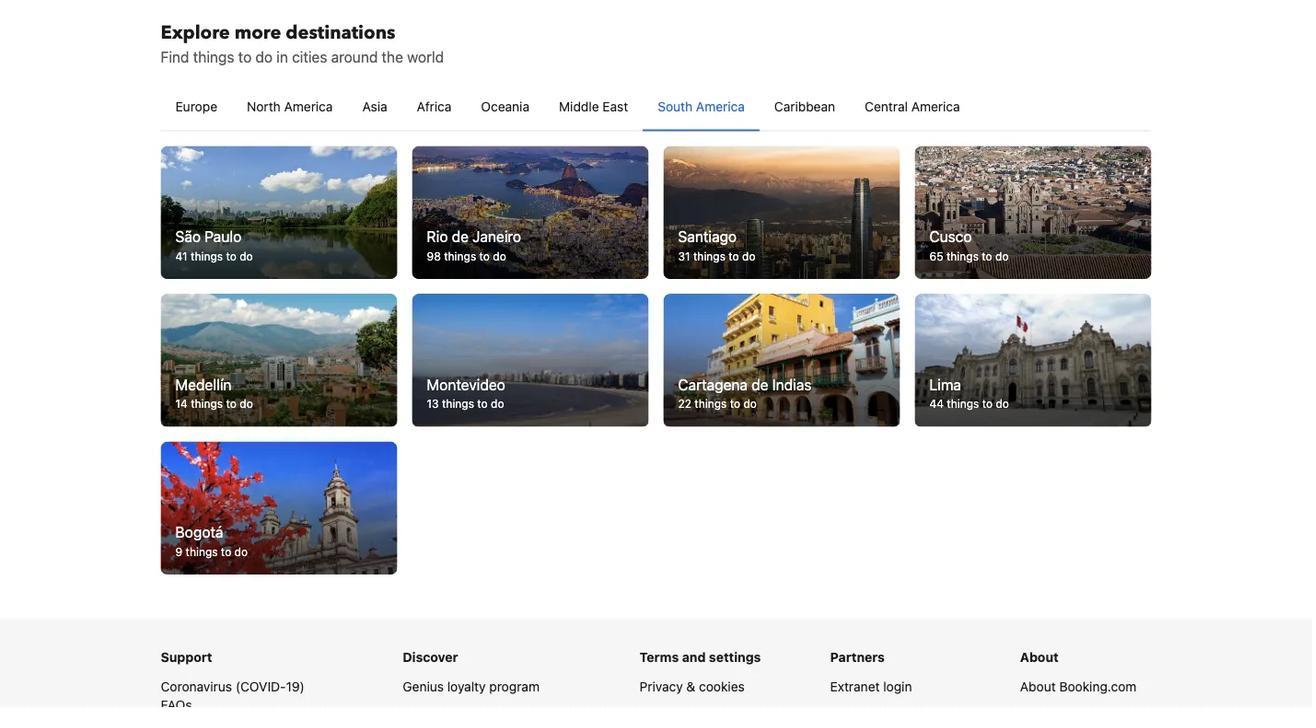 Task type: describe. For each thing, give the bounding box(es) containing it.
lima
[[930, 376, 962, 393]]

oceania button
[[467, 82, 545, 130]]

settings
[[709, 650, 762, 665]]

bogotá 9 things to do
[[176, 524, 248, 558]]

cartagena de indias 22 things to do
[[679, 376, 812, 410]]

discover
[[403, 650, 458, 665]]

montevideo image
[[412, 294, 649, 427]]

north america button
[[232, 82, 348, 130]]

central
[[865, 98, 908, 114]]

things inside cartagena de indias 22 things to do
[[695, 398, 727, 410]]

do inside santiago 31 things to do
[[743, 250, 756, 262]]

to inside rio de janeiro 98 things to do
[[480, 250, 490, 262]]

13
[[427, 398, 439, 410]]

genius loyalty program link
[[403, 680, 540, 695]]

terms
[[640, 650, 679, 665]]

do inside the são paulo 41 things to do
[[240, 250, 253, 262]]

north
[[247, 98, 281, 114]]

privacy & cookies
[[640, 680, 745, 695]]

44
[[930, 398, 944, 410]]

explore
[[161, 20, 230, 45]]

asia
[[363, 98, 388, 114]]

medellín image
[[161, 294, 398, 427]]

africa
[[417, 98, 452, 114]]

middle
[[559, 98, 599, 114]]

terms and settings
[[640, 650, 762, 665]]

america for central america
[[912, 98, 961, 114]]

things inside cusco 65 things to do
[[947, 250, 979, 262]]

41
[[176, 250, 188, 262]]

do inside medellín 14 things to do
[[240, 398, 253, 410]]

to inside lima 44 things to do
[[983, 398, 993, 410]]

indias
[[773, 376, 812, 393]]

bogotá image
[[161, 442, 398, 575]]

do inside lima 44 things to do
[[996, 398, 1010, 410]]

extranet
[[831, 680, 880, 695]]

middle east
[[559, 98, 629, 114]]

south america button
[[643, 82, 760, 130]]

do inside cusco 65 things to do
[[996, 250, 1009, 262]]

são paulo image
[[161, 146, 398, 279]]

9
[[176, 546, 183, 558]]

privacy & cookies link
[[640, 680, 745, 695]]

login
[[884, 680, 913, 695]]

lima 44 things to do
[[930, 376, 1010, 410]]

31
[[679, 250, 691, 262]]

caribbean
[[775, 98, 836, 114]]

faqs
[[161, 698, 192, 709]]

things inside rio de janeiro 98 things to do
[[444, 250, 477, 262]]

são
[[176, 228, 201, 245]]

14
[[176, 398, 188, 410]]

genius
[[403, 680, 444, 695]]

things inside santiago 31 things to do
[[694, 250, 726, 262]]

19)
[[286, 680, 305, 695]]

america for north america
[[284, 98, 333, 114]]

cookies
[[699, 680, 745, 695]]

do inside bogotá 9 things to do
[[235, 546, 248, 558]]

things inside lima 44 things to do
[[947, 398, 980, 410]]

medellín
[[176, 376, 232, 393]]

rio de janeiro image
[[412, 146, 649, 279]]

things inside the são paulo 41 things to do
[[191, 250, 223, 262]]

caribbean button
[[760, 82, 851, 130]]

privacy
[[640, 680, 683, 695]]

(covid-
[[236, 680, 286, 695]]

coronavirus (covid-19) faqs
[[161, 680, 305, 709]]

do inside montevideo 13 things to do
[[491, 398, 504, 410]]



Task type: locate. For each thing, give the bounding box(es) containing it.
things down santiago
[[694, 250, 726, 262]]

98
[[427, 250, 441, 262]]

1 horizontal spatial de
[[752, 376, 769, 393]]

america
[[284, 98, 333, 114], [697, 98, 745, 114], [912, 98, 961, 114]]

cartagena de indias image
[[664, 294, 901, 427]]

things right 98
[[444, 250, 477, 262]]

america right central
[[912, 98, 961, 114]]

cities
[[292, 48, 327, 65]]

about
[[1021, 650, 1059, 665], [1021, 680, 1057, 695]]

east
[[603, 98, 629, 114]]

things
[[193, 48, 234, 65], [191, 250, 223, 262], [444, 250, 477, 262], [694, 250, 726, 262], [947, 250, 979, 262], [191, 398, 223, 410], [442, 398, 474, 410], [695, 398, 727, 410], [947, 398, 980, 410], [186, 546, 218, 558]]

destinations
[[286, 20, 396, 45]]

central america
[[865, 98, 961, 114]]

in
[[277, 48, 288, 65]]

cusco
[[930, 228, 973, 245]]

tab list containing europe
[[161, 82, 1152, 132]]

do left in
[[256, 48, 273, 65]]

asia button
[[348, 82, 402, 130]]

to down janeiro at the left of the page
[[480, 250, 490, 262]]

about booking.com
[[1021, 680, 1137, 695]]

do down paulo on the left
[[240, 250, 253, 262]]

santiago
[[679, 228, 737, 245]]

do
[[256, 48, 273, 65], [240, 250, 253, 262], [493, 250, 507, 262], [743, 250, 756, 262], [996, 250, 1009, 262], [240, 398, 253, 410], [491, 398, 504, 410], [744, 398, 757, 410], [996, 398, 1010, 410], [235, 546, 248, 558]]

1 vertical spatial about
[[1021, 680, 1057, 695]]

do inside explore more destinations find things to do in cities around the world
[[256, 48, 273, 65]]

things down bogotá
[[186, 546, 218, 558]]

de
[[452, 228, 469, 245], [752, 376, 769, 393]]

things down cusco
[[947, 250, 979, 262]]

to down santiago
[[729, 250, 740, 262]]

south america
[[658, 98, 745, 114]]

&
[[687, 680, 696, 695]]

and
[[683, 650, 706, 665]]

to right 65 at top
[[982, 250, 993, 262]]

2 horizontal spatial america
[[912, 98, 961, 114]]

são paulo 41 things to do
[[176, 228, 253, 262]]

booking.com
[[1060, 680, 1137, 695]]

rio de janeiro 98 things to do
[[427, 228, 522, 262]]

about for about
[[1021, 650, 1059, 665]]

south
[[658, 98, 693, 114]]

to right '44'
[[983, 398, 993, 410]]

do down janeiro at the left of the page
[[493, 250, 507, 262]]

2 about from the top
[[1021, 680, 1057, 695]]

cusco image
[[915, 146, 1152, 279]]

0 vertical spatial about
[[1021, 650, 1059, 665]]

montevideo 13 things to do
[[427, 376, 506, 410]]

do inside rio de janeiro 98 things to do
[[493, 250, 507, 262]]

to inside the são paulo 41 things to do
[[226, 250, 237, 262]]

to down medellín
[[226, 398, 237, 410]]

do inside cartagena de indias 22 things to do
[[744, 398, 757, 410]]

around
[[331, 48, 378, 65]]

coronavirus
[[161, 680, 232, 695]]

to down "cartagena"
[[730, 398, 741, 410]]

about left booking.com
[[1021, 680, 1057, 695]]

do down "cartagena"
[[744, 398, 757, 410]]

about booking.com link
[[1021, 680, 1137, 695]]

de for cartagena
[[752, 376, 769, 393]]

1 about from the top
[[1021, 650, 1059, 665]]

1 america from the left
[[284, 98, 333, 114]]

about up the about booking.com
[[1021, 650, 1059, 665]]

things down "cartagena"
[[695, 398, 727, 410]]

the
[[382, 48, 404, 65]]

22
[[679, 398, 692, 410]]

0 horizontal spatial de
[[452, 228, 469, 245]]

cusco 65 things to do
[[930, 228, 1009, 262]]

to inside cartagena de indias 22 things to do
[[730, 398, 741, 410]]

1 horizontal spatial america
[[697, 98, 745, 114]]

europe
[[176, 98, 218, 114]]

about for about booking.com
[[1021, 680, 1057, 695]]

do down 'montevideo'
[[491, 398, 504, 410]]

1 vertical spatial de
[[752, 376, 769, 393]]

janeiro
[[473, 228, 522, 245]]

to down bogotá
[[221, 546, 231, 558]]

santiago image
[[664, 146, 901, 279]]

support
[[161, 650, 212, 665]]

0 vertical spatial de
[[452, 228, 469, 245]]

things down medellín
[[191, 398, 223, 410]]

america right south
[[697, 98, 745, 114]]

middle east button
[[545, 82, 643, 130]]

things inside bogotá 9 things to do
[[186, 546, 218, 558]]

de inside cartagena de indias 22 things to do
[[752, 376, 769, 393]]

3 america from the left
[[912, 98, 961, 114]]

65
[[930, 250, 944, 262]]

tab list
[[161, 82, 1152, 132]]

find
[[161, 48, 189, 65]]

de inside rio de janeiro 98 things to do
[[452, 228, 469, 245]]

africa button
[[402, 82, 467, 130]]

america inside 'button'
[[697, 98, 745, 114]]

santiago 31 things to do
[[679, 228, 756, 262]]

to inside santiago 31 things to do
[[729, 250, 740, 262]]

do right 14
[[240, 398, 253, 410]]

do right '44'
[[996, 398, 1010, 410]]

rio
[[427, 228, 448, 245]]

to
[[238, 48, 252, 65], [226, 250, 237, 262], [480, 250, 490, 262], [729, 250, 740, 262], [982, 250, 993, 262], [226, 398, 237, 410], [478, 398, 488, 410], [730, 398, 741, 410], [983, 398, 993, 410], [221, 546, 231, 558]]

oceania
[[481, 98, 530, 114]]

things inside medellín 14 things to do
[[191, 398, 223, 410]]

extranet login
[[831, 680, 913, 695]]

extranet login link
[[831, 680, 913, 695]]

program
[[490, 680, 540, 695]]

to inside cusco 65 things to do
[[982, 250, 993, 262]]

to down paulo on the left
[[226, 250, 237, 262]]

america for south america
[[697, 98, 745, 114]]

to inside bogotá 9 things to do
[[221, 546, 231, 558]]

partners
[[831, 650, 885, 665]]

to inside montevideo 13 things to do
[[478, 398, 488, 410]]

de for rio
[[452, 228, 469, 245]]

do right 31
[[743, 250, 756, 262]]

medellín 14 things to do
[[176, 376, 253, 410]]

to inside medellín 14 things to do
[[226, 398, 237, 410]]

paulo
[[205, 228, 242, 245]]

things down 'montevideo'
[[442, 398, 474, 410]]

central america button
[[851, 82, 975, 130]]

2 america from the left
[[697, 98, 745, 114]]

things down 'lima'
[[947, 398, 980, 410]]

north america
[[247, 98, 333, 114]]

things inside montevideo 13 things to do
[[442, 398, 474, 410]]

to inside explore more destinations find things to do in cities around the world
[[238, 48, 252, 65]]

more
[[235, 20, 281, 45]]

de right rio on the left top of page
[[452, 228, 469, 245]]

things inside explore more destinations find things to do in cities around the world
[[193, 48, 234, 65]]

lima image
[[915, 294, 1152, 427]]

de left "indias"
[[752, 376, 769, 393]]

europe button
[[161, 82, 232, 130]]

loyalty
[[448, 680, 486, 695]]

world
[[407, 48, 444, 65]]

to down "more"
[[238, 48, 252, 65]]

do right 65 at top
[[996, 250, 1009, 262]]

genius loyalty program
[[403, 680, 540, 695]]

montevideo
[[427, 376, 506, 393]]

things down paulo on the left
[[191, 250, 223, 262]]

america right north
[[284, 98, 333, 114]]

cartagena
[[679, 376, 748, 393]]

coronavirus (covid-19) faqs link
[[161, 680, 305, 709]]

0 horizontal spatial america
[[284, 98, 333, 114]]

bogotá
[[176, 524, 223, 541]]

explore more destinations find things to do in cities around the world
[[161, 20, 444, 65]]

to down 'montevideo'
[[478, 398, 488, 410]]

things down explore
[[193, 48, 234, 65]]

do right 9 on the left of page
[[235, 546, 248, 558]]



Task type: vqa. For each thing, say whether or not it's contained in the screenshot.


